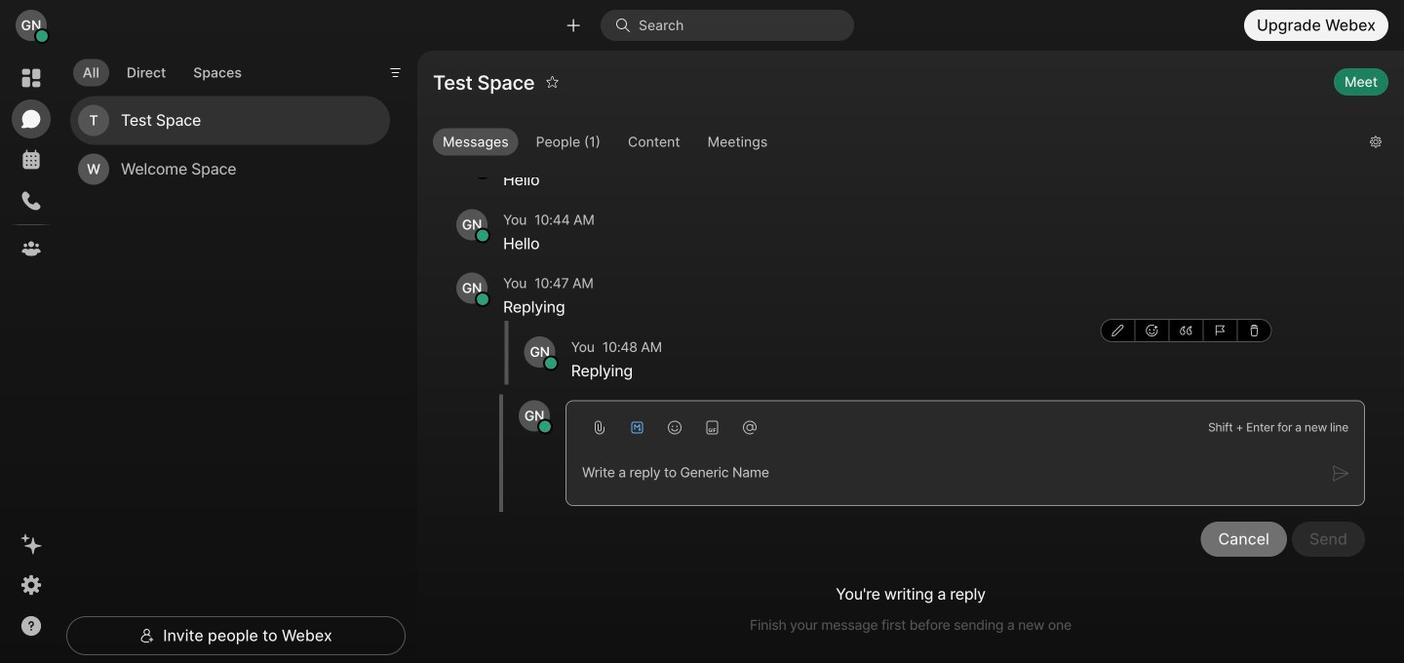 Task type: locate. For each thing, give the bounding box(es) containing it.
tab list
[[68, 47, 256, 92]]

flag for follow-up image
[[1214, 325, 1226, 337]]

group
[[433, 128, 1354, 160], [1100, 319, 1272, 342]]

quote message image
[[1180, 325, 1192, 337]]

delete message image
[[1249, 325, 1260, 337]]

0 vertical spatial group
[[433, 128, 1354, 160]]

messages list
[[433, 0, 1389, 598]]

navigation
[[0, 51, 62, 663]]

1 vertical spatial group
[[1100, 319, 1272, 342]]

webex tab list
[[12, 59, 51, 268]]



Task type: vqa. For each thing, say whether or not it's contained in the screenshot.
navigation
yes



Task type: describe. For each thing, give the bounding box(es) containing it.
add reaction image
[[1146, 325, 1158, 337]]

test space list item
[[70, 96, 390, 145]]

welcome space list item
[[70, 145, 390, 194]]

edit message image
[[1112, 325, 1124, 337]]

message composer toolbar element
[[567, 401, 1364, 447]]

group inside messages list
[[1100, 319, 1272, 342]]



